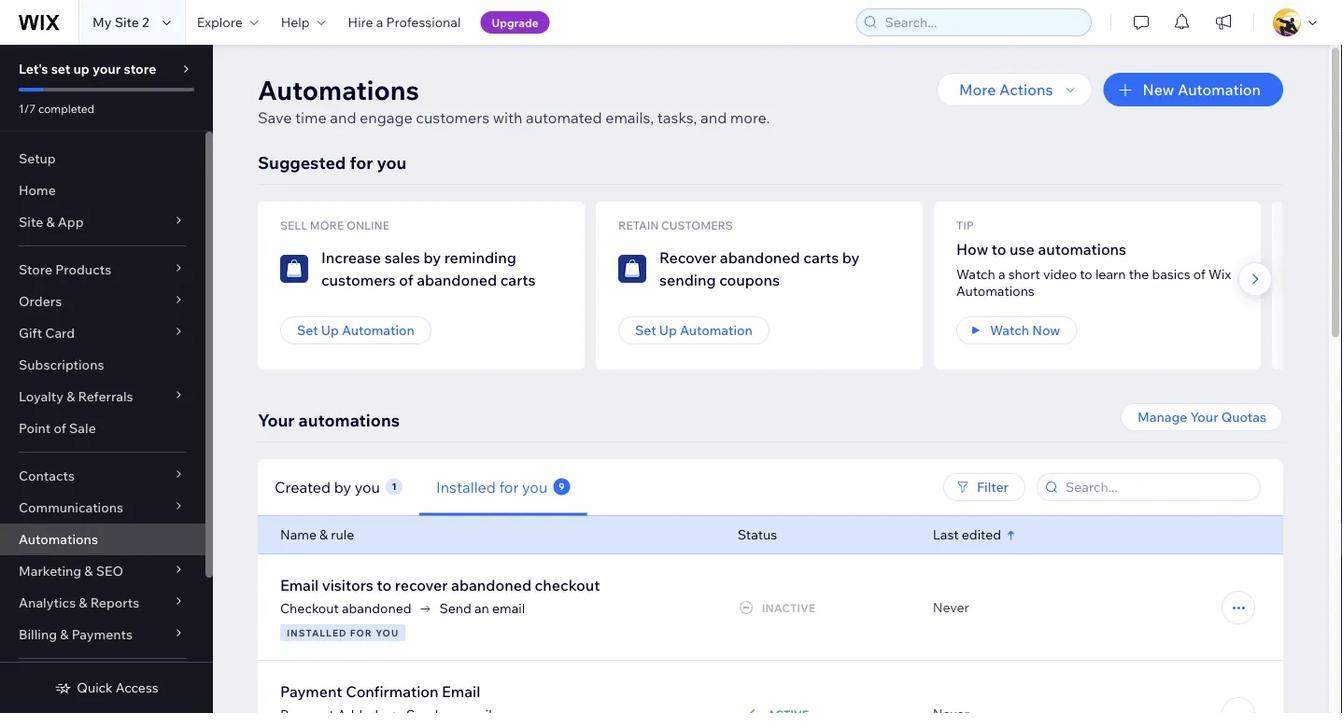 Task type: describe. For each thing, give the bounding box(es) containing it.
engage
[[360, 108, 413, 127]]

increase
[[321, 248, 381, 267]]

for for installed
[[499, 478, 519, 496]]

basics
[[1152, 266, 1191, 283]]

tab list containing created by you
[[258, 459, 778, 516]]

watch now
[[990, 322, 1061, 339]]

orders
[[19, 293, 62, 310]]

an
[[475, 601, 489, 617]]

1 horizontal spatial email
[[442, 683, 480, 702]]

marketing
[[19, 563, 81, 580]]

2 your from the left
[[258, 410, 295, 431]]

set up automation button for sending
[[618, 317, 770, 345]]

point of sale link
[[0, 413, 206, 445]]

& for marketing
[[84, 563, 93, 580]]

& for analytics
[[79, 595, 87, 611]]

1 and from the left
[[330, 108, 356, 127]]

set for customers
[[297, 322, 318, 339]]

manage your quotas button
[[1121, 404, 1283, 432]]

automated
[[526, 108, 602, 127]]

hire a professional link
[[337, 0, 472, 45]]

app
[[58, 214, 84, 230]]

help button
[[270, 0, 337, 45]]

tip how to use automations watch a short video to learn the basics of wix automations
[[957, 219, 1231, 299]]

set for sending
[[635, 322, 656, 339]]

carts inside the increase sales by reminding customers of abandoned carts
[[500, 271, 536, 290]]

to for watch
[[992, 240, 1007, 259]]

your inside manage your quotas button
[[1191, 409, 1219, 425]]

how
[[957, 240, 989, 259]]

reminding
[[444, 248, 516, 267]]

2
[[142, 14, 149, 30]]

abandoned inside the increase sales by reminding customers of abandoned carts
[[417, 271, 497, 290]]

abandoned up you
[[342, 601, 411, 617]]

wix
[[1209, 266, 1231, 283]]

site & app
[[19, 214, 84, 230]]

last edited
[[933, 527, 1001, 543]]

0 horizontal spatial by
[[334, 478, 351, 496]]

& for billing
[[60, 627, 69, 643]]

abandoned up send an email
[[451, 576, 532, 595]]

store products button
[[0, 254, 206, 286]]

new
[[1143, 80, 1175, 99]]

automations link
[[0, 524, 206, 556]]

a inside tip how to use automations watch a short video to learn the basics of wix automations
[[998, 266, 1006, 283]]

my site 2
[[92, 14, 149, 30]]

more.
[[730, 108, 770, 127]]

9
[[559, 481, 565, 493]]

status
[[738, 527, 777, 543]]

sidebar element
[[0, 45, 213, 714]]

watch inside button
[[990, 322, 1029, 339]]

edited
[[962, 527, 1001, 543]]

installed
[[436, 478, 496, 496]]

more actions button
[[937, 73, 1092, 106]]

setup
[[19, 150, 56, 167]]

coupons
[[719, 271, 780, 290]]

last
[[933, 527, 959, 543]]

rule
[[331, 527, 354, 543]]

name & rule
[[280, 527, 354, 543]]

setup link
[[0, 143, 206, 175]]

1
[[392, 481, 397, 493]]

& for name
[[320, 527, 328, 543]]

help
[[281, 14, 310, 30]]

billing
[[19, 627, 57, 643]]

contacts
[[19, 468, 75, 484]]

site inside 'site & app' popup button
[[19, 214, 43, 230]]

quick access
[[77, 680, 158, 696]]

communications
[[19, 500, 123, 516]]

marketing & seo
[[19, 563, 123, 580]]

referrals
[[78, 389, 133, 405]]

customers inside the increase sales by reminding customers of abandoned carts
[[321, 271, 396, 290]]

loyalty & referrals button
[[0, 381, 206, 413]]

of inside the increase sales by reminding customers of abandoned carts
[[399, 271, 413, 290]]

with
[[493, 108, 523, 127]]

send an email
[[440, 601, 525, 617]]

recover
[[659, 248, 717, 267]]

you for created by you
[[355, 478, 380, 496]]

up for increase sales by reminding customers of abandoned carts
[[321, 322, 339, 339]]

gift card
[[19, 325, 75, 341]]

quotas
[[1222, 409, 1267, 425]]

increase sales by reminding customers of abandoned carts
[[321, 248, 536, 290]]

retain customers
[[618, 219, 733, 233]]

category image
[[618, 255, 646, 283]]

manage
[[1138, 409, 1188, 425]]

up for recover abandoned carts by sending coupons
[[659, 322, 677, 339]]

store products
[[19, 262, 111, 278]]

0 vertical spatial search... field
[[879, 9, 1085, 35]]

abandoned inside 'recover abandoned carts by sending coupons'
[[720, 248, 800, 267]]

0 vertical spatial email
[[280, 576, 319, 595]]

subscriptions
[[19, 357, 104, 373]]

set up automation button for customers
[[280, 317, 431, 345]]

short
[[1009, 266, 1040, 283]]

loyalty & referrals
[[19, 389, 133, 405]]

recover
[[395, 576, 448, 595]]

created by you
[[275, 478, 380, 496]]

by inside the increase sales by reminding customers of abandoned carts
[[424, 248, 441, 267]]

retain
[[618, 219, 659, 233]]

automation for recover abandoned carts by sending coupons
[[680, 322, 753, 339]]

emails,
[[605, 108, 654, 127]]

recover abandoned carts by sending coupons
[[659, 248, 860, 290]]

analytics & reports button
[[0, 588, 206, 619]]

tip
[[957, 219, 974, 233]]

analytics & reports
[[19, 595, 139, 611]]

automations save time and engage customers with automated emails, tasks, and more.
[[258, 73, 770, 127]]

video
[[1043, 266, 1077, 283]]

payment
[[280, 683, 342, 702]]

automation for increase sales by reminding customers of abandoned carts
[[342, 322, 415, 339]]

quick
[[77, 680, 113, 696]]

use
[[1010, 240, 1035, 259]]

my
[[92, 14, 112, 30]]

set up automation for sending
[[635, 322, 753, 339]]

customers inside automations save time and engage customers with automated emails, tasks, and more.
[[416, 108, 490, 127]]

list containing how to use automations
[[258, 202, 1342, 370]]

filter
[[977, 479, 1009, 496]]

access
[[116, 680, 158, 696]]

category image
[[280, 255, 308, 283]]

send
[[440, 601, 472, 617]]



Task type: vqa. For each thing, say whether or not it's contained in the screenshot.
Start within button
no



Task type: locate. For each thing, give the bounding box(es) containing it.
learn
[[1096, 266, 1126, 283]]

1 horizontal spatial by
[[424, 248, 441, 267]]

0 horizontal spatial customers
[[321, 271, 396, 290]]

search... field up more
[[879, 9, 1085, 35]]

1 horizontal spatial a
[[998, 266, 1006, 283]]

1 your from the left
[[1191, 409, 1219, 425]]

a right hire
[[376, 14, 383, 30]]

1 horizontal spatial automation
[[680, 322, 753, 339]]

hire
[[348, 14, 373, 30]]

billing & payments
[[19, 627, 133, 643]]

1 vertical spatial for
[[499, 478, 519, 496]]

1 vertical spatial site
[[19, 214, 43, 230]]

by inside 'recover abandoned carts by sending coupons'
[[842, 248, 860, 267]]

1 set up automation button from the left
[[280, 317, 431, 345]]

of left wix
[[1194, 266, 1206, 283]]

1 vertical spatial watch
[[990, 322, 1029, 339]]

a left short
[[998, 266, 1006, 283]]

actions
[[1000, 80, 1053, 99]]

you for installed for you
[[522, 478, 548, 496]]

for down engage
[[350, 152, 373, 173]]

0 horizontal spatial site
[[19, 214, 43, 230]]

1 horizontal spatial set up automation button
[[618, 317, 770, 345]]

seo
[[96, 563, 123, 580]]

automation inside the new automation "button"
[[1178, 80, 1261, 99]]

you for suggested for you
[[377, 152, 407, 173]]

for inside tab list
[[499, 478, 519, 496]]

abandoned up coupons
[[720, 248, 800, 267]]

products
[[55, 262, 111, 278]]

site left 2
[[115, 14, 139, 30]]

analytics
[[19, 595, 76, 611]]

2 horizontal spatial automation
[[1178, 80, 1261, 99]]

automation right new in the right of the page
[[1178, 80, 1261, 99]]

customers down increase
[[321, 271, 396, 290]]

more
[[959, 80, 996, 99]]

& inside popup button
[[46, 214, 55, 230]]

& inside dropdown button
[[60, 627, 69, 643]]

carts inside 'recover abandoned carts by sending coupons'
[[804, 248, 839, 267]]

0 horizontal spatial carts
[[500, 271, 536, 290]]

set
[[297, 322, 318, 339], [635, 322, 656, 339]]

1 horizontal spatial your
[[1191, 409, 1219, 425]]

more
[[310, 219, 344, 233]]

automation
[[1178, 80, 1261, 99], [342, 322, 415, 339], [680, 322, 753, 339]]

automations up video
[[1038, 240, 1127, 259]]

upgrade
[[492, 15, 539, 29]]

of down sales
[[399, 271, 413, 290]]

customers left the with
[[416, 108, 490, 127]]

set up automation button down increase
[[280, 317, 431, 345]]

0 horizontal spatial email
[[280, 576, 319, 595]]

automations inside automations save time and engage customers with automated emails, tasks, and more.
[[258, 73, 419, 106]]

for right installed
[[499, 478, 519, 496]]

0 vertical spatial customers
[[416, 108, 490, 127]]

& left rule
[[320, 527, 328, 543]]

of inside point of sale link
[[54, 420, 66, 437]]

you
[[376, 627, 399, 639]]

1 horizontal spatial customers
[[416, 108, 490, 127]]

1 horizontal spatial of
[[399, 271, 413, 290]]

1 horizontal spatial up
[[659, 322, 677, 339]]

customers
[[661, 219, 733, 233]]

online
[[347, 219, 390, 233]]

you left 9
[[522, 478, 548, 496]]

set down category image
[[297, 322, 318, 339]]

1 vertical spatial automations
[[957, 283, 1035, 299]]

installed
[[287, 627, 347, 639]]

sales
[[385, 248, 420, 267]]

watch left now
[[990, 322, 1029, 339]]

2 horizontal spatial of
[[1194, 266, 1206, 283]]

automations up marketing
[[19, 532, 98, 548]]

1 vertical spatial search... field
[[1060, 475, 1255, 501]]

upgrade button
[[481, 11, 550, 34]]

automation down sending in the top of the page
[[680, 322, 753, 339]]

2 horizontal spatial by
[[842, 248, 860, 267]]

1 vertical spatial to
[[1080, 266, 1093, 283]]

2 horizontal spatial to
[[1080, 266, 1093, 283]]

1 up from the left
[[321, 322, 339, 339]]

& left the reports
[[79, 595, 87, 611]]

1/7 completed
[[19, 101, 94, 115]]

your automations
[[258, 410, 400, 431]]

1 vertical spatial customers
[[321, 271, 396, 290]]

your left quotas
[[1191, 409, 1219, 425]]

1 vertical spatial carts
[[500, 271, 536, 290]]

2 horizontal spatial automations
[[957, 283, 1035, 299]]

2 set up automation from the left
[[635, 322, 753, 339]]

0 vertical spatial to
[[992, 240, 1007, 259]]

2 vertical spatial to
[[377, 576, 392, 595]]

time
[[295, 108, 327, 127]]

2 up from the left
[[659, 322, 677, 339]]

store
[[19, 262, 52, 278]]

& inside 'dropdown button'
[[79, 595, 87, 611]]

created
[[275, 478, 331, 496]]

manage your quotas
[[1138, 409, 1267, 425]]

checkout abandoned
[[280, 601, 411, 617]]

set up automation down increase
[[297, 322, 415, 339]]

sending
[[659, 271, 716, 290]]

& left app
[[46, 214, 55, 230]]

filter button
[[943, 474, 1026, 502]]

1 vertical spatial email
[[442, 683, 480, 702]]

sell
[[280, 219, 307, 233]]

you down engage
[[377, 152, 407, 173]]

list
[[258, 202, 1342, 370]]

gift
[[19, 325, 42, 341]]

1 horizontal spatial set
[[635, 322, 656, 339]]

by
[[424, 248, 441, 267], [842, 248, 860, 267], [334, 478, 351, 496]]

0 horizontal spatial automations
[[19, 532, 98, 548]]

and right time
[[330, 108, 356, 127]]

&
[[46, 214, 55, 230], [66, 389, 75, 405], [320, 527, 328, 543], [84, 563, 93, 580], [79, 595, 87, 611], [60, 627, 69, 643]]

1 vertical spatial a
[[998, 266, 1006, 283]]

automations inside tip how to use automations watch a short video to learn the basics of wix automations
[[957, 283, 1035, 299]]

automations inside 'sidebar' element
[[19, 532, 98, 548]]

more actions
[[959, 80, 1053, 99]]

never
[[933, 600, 969, 616]]

2 and from the left
[[701, 108, 727, 127]]

up down sending in the top of the page
[[659, 322, 677, 339]]

0 horizontal spatial your
[[258, 410, 295, 431]]

1 set from the left
[[297, 322, 318, 339]]

automations up time
[[258, 73, 419, 106]]

& inside popup button
[[66, 389, 75, 405]]

card
[[45, 325, 75, 341]]

automations down short
[[957, 283, 1035, 299]]

checkout
[[280, 601, 339, 617]]

of left the sale at left bottom
[[54, 420, 66, 437]]

of
[[1194, 266, 1206, 283], [399, 271, 413, 290], [54, 420, 66, 437]]

1 horizontal spatial to
[[992, 240, 1007, 259]]

0 horizontal spatial automation
[[342, 322, 415, 339]]

set up automation for customers
[[297, 322, 415, 339]]

0 horizontal spatial a
[[376, 14, 383, 30]]

0 vertical spatial automations
[[1038, 240, 1127, 259]]

2 set up automation button from the left
[[618, 317, 770, 345]]

your up created
[[258, 410, 295, 431]]

email up checkout
[[280, 576, 319, 595]]

set up automation down sending in the top of the page
[[635, 322, 753, 339]]

0 horizontal spatial and
[[330, 108, 356, 127]]

0 vertical spatial watch
[[957, 266, 996, 283]]

& for loyalty
[[66, 389, 75, 405]]

search... field down manage
[[1060, 475, 1255, 501]]

1/7
[[19, 101, 36, 115]]

confirmation
[[346, 683, 439, 702]]

marketing & seo button
[[0, 556, 206, 588]]

& for site
[[46, 214, 55, 230]]

email
[[492, 601, 525, 617]]

customers
[[416, 108, 490, 127], [321, 271, 396, 290]]

1 horizontal spatial and
[[701, 108, 727, 127]]

suggested
[[258, 152, 346, 173]]

email right the confirmation
[[442, 683, 480, 702]]

and left the more.
[[701, 108, 727, 127]]

& right loyalty
[[66, 389, 75, 405]]

to right the visitors
[[377, 576, 392, 595]]

0 vertical spatial site
[[115, 14, 139, 30]]

0 horizontal spatial set
[[297, 322, 318, 339]]

set up automation button down sending in the top of the page
[[618, 317, 770, 345]]

new automation
[[1143, 80, 1261, 99]]

automations inside tip how to use automations watch a short video to learn the basics of wix automations
[[1038, 240, 1127, 259]]

to left use
[[992, 240, 1007, 259]]

1 horizontal spatial site
[[115, 14, 139, 30]]

email
[[280, 576, 319, 595], [442, 683, 480, 702]]

abandoned down reminding at the left top of the page
[[417, 271, 497, 290]]

for
[[350, 627, 373, 639]]

& inside dropdown button
[[84, 563, 93, 580]]

0 horizontal spatial set up automation
[[297, 322, 415, 339]]

& left seo
[[84, 563, 93, 580]]

automations for automations
[[19, 532, 98, 548]]

0 horizontal spatial to
[[377, 576, 392, 595]]

automations for automations save time and engage customers with automated emails, tasks, and more.
[[258, 73, 419, 106]]

0 horizontal spatial up
[[321, 322, 339, 339]]

store
[[124, 61, 156, 77]]

0 horizontal spatial for
[[350, 152, 373, 173]]

up
[[73, 61, 90, 77]]

0 horizontal spatial of
[[54, 420, 66, 437]]

now
[[1032, 322, 1061, 339]]

abandoned
[[720, 248, 800, 267], [417, 271, 497, 290], [451, 576, 532, 595], [342, 601, 411, 617]]

your
[[1191, 409, 1219, 425], [258, 410, 295, 431]]

contacts button
[[0, 461, 206, 492]]

sell more online
[[280, 219, 390, 233]]

set down category icon
[[635, 322, 656, 339]]

to left learn
[[1080, 266, 1093, 283]]

0 vertical spatial automations
[[258, 73, 419, 106]]

watch down how
[[957, 266, 996, 283]]

0 vertical spatial for
[[350, 152, 373, 173]]

tab list
[[258, 459, 778, 516]]

quick access button
[[54, 680, 158, 697]]

1 vertical spatial automations
[[299, 410, 400, 431]]

1 horizontal spatial set up automation
[[635, 322, 753, 339]]

0 horizontal spatial set up automation button
[[280, 317, 431, 345]]

1 horizontal spatial automations
[[258, 73, 419, 106]]

of inside tip how to use automations watch a short video to learn the basics of wix automations
[[1194, 266, 1206, 283]]

site down home
[[19, 214, 43, 230]]

gift card button
[[0, 318, 206, 349]]

1 horizontal spatial carts
[[804, 248, 839, 267]]

professional
[[386, 14, 461, 30]]

a
[[376, 14, 383, 30], [998, 266, 1006, 283]]

2 set from the left
[[635, 322, 656, 339]]

name
[[280, 527, 317, 543]]

Search... field
[[879, 9, 1085, 35], [1060, 475, 1255, 501]]

inactive
[[762, 601, 816, 615]]

for for suggested
[[350, 152, 373, 173]]

1 horizontal spatial automations
[[1038, 240, 1127, 259]]

2 vertical spatial automations
[[19, 532, 98, 548]]

to for checkout
[[377, 576, 392, 595]]

checkout
[[535, 576, 600, 595]]

you left 1
[[355, 478, 380, 496]]

payment confirmation email
[[280, 683, 480, 702]]

automations
[[1038, 240, 1127, 259], [299, 410, 400, 431]]

home
[[19, 182, 56, 199]]

new automation button
[[1104, 73, 1283, 106]]

payments
[[72, 627, 133, 643]]

watch
[[957, 266, 996, 283], [990, 322, 1029, 339]]

up down increase
[[321, 322, 339, 339]]

0 horizontal spatial automations
[[299, 410, 400, 431]]

automation down sales
[[342, 322, 415, 339]]

1 horizontal spatial for
[[499, 478, 519, 496]]

tasks,
[[657, 108, 697, 127]]

watch now button
[[957, 317, 1077, 345]]

& right billing
[[60, 627, 69, 643]]

1 set up automation from the left
[[297, 322, 415, 339]]

automations up "created by you"
[[299, 410, 400, 431]]

carts
[[804, 248, 839, 267], [500, 271, 536, 290]]

0 vertical spatial a
[[376, 14, 383, 30]]

0 vertical spatial carts
[[804, 248, 839, 267]]

watch inside tip how to use automations watch a short video to learn the basics of wix automations
[[957, 266, 996, 283]]

loyalty
[[19, 389, 64, 405]]

home link
[[0, 175, 206, 206]]



